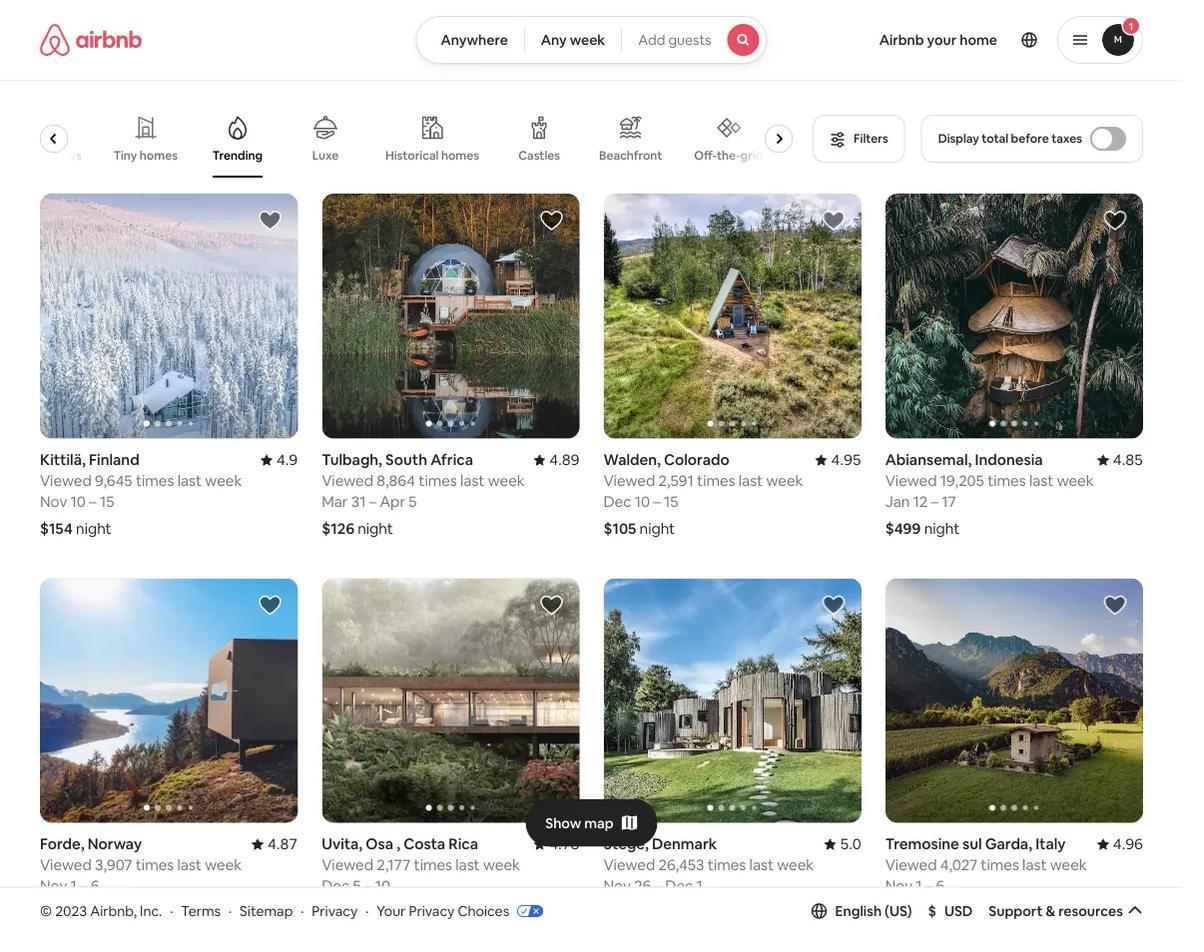 Task type: describe. For each thing, give the bounding box(es) containing it.
mar
[[322, 492, 348, 512]]

© 2023 airbnb, inc. ·
[[40, 903, 173, 920]]

times inside tremosine sul garda, italy viewed 4,027 times last week nov 1 – 6 $181 night
[[981, 856, 1020, 876]]

times inside uvita, osa , costa rica viewed 2,177 times last week dec 5 – 10 $956 night
[[414, 856, 452, 876]]

– inside forde, norway viewed 3,907 times last week nov 1 – 6 $378 night
[[80, 877, 87, 897]]

south
[[386, 450, 427, 470]]

tulbagh, south africa viewed 8,864 times last week mar 31 – apr 5 $126 night
[[322, 450, 525, 539]]

add
[[638, 31, 666, 49]]

9,645
[[95, 471, 132, 491]]

support
[[989, 903, 1043, 921]]

4.9 out of 5 average rating image
[[261, 450, 298, 470]]

finland
[[89, 450, 139, 470]]

inc.
[[140, 903, 162, 920]]

1 button
[[1058, 16, 1144, 64]]

group for tulbagh, south africa viewed 8,864 times last week mar 31 – apr 5 $126 night
[[322, 194, 580, 439]]

(us)
[[885, 903, 912, 921]]

beachfront
[[599, 148, 663, 163]]

nov for nov 26 – dec 1
[[604, 877, 631, 897]]

resources
[[1059, 903, 1124, 921]]

last inside tremosine sul garda, italy viewed 4,027 times last week nov 1 – 6 $181 night
[[1023, 856, 1047, 876]]

10 inside uvita, osa , costa rica viewed 2,177 times last week dec 5 – 10 $956 night
[[375, 877, 391, 897]]

4.78 out of 5 average rating image
[[534, 835, 580, 855]]

group for kittilä, finland viewed 9,645 times last week nov 10 – 15 $154 night
[[40, 194, 298, 439]]

denmark
[[652, 835, 717, 855]]

stege,
[[604, 835, 649, 855]]

display total before taxes
[[939, 131, 1083, 146]]

$499
[[886, 519, 921, 539]]

rica
[[449, 835, 478, 855]]

jan
[[886, 492, 910, 512]]

privacy link
[[312, 903, 358, 920]]

airbnb your home link
[[868, 19, 1010, 61]]

english (us) button
[[812, 903, 912, 921]]

week inside walden, colorado viewed 2,591 times last week dec 10 – 15 $105 night
[[767, 471, 803, 491]]

none search field containing anywhere
[[416, 16, 768, 64]]

uvita, osa , costa rica viewed 2,177 times last week dec 5 – 10 $956 night
[[322, 835, 520, 924]]

usd
[[945, 903, 973, 921]]

times inside walden, colorado viewed 2,591 times last week dec 10 – 15 $105 night
[[697, 471, 736, 491]]

week inside 'tulbagh, south africa viewed 8,864 times last week mar 31 – apr 5 $126 night'
[[488, 471, 525, 491]]

4,027
[[941, 856, 978, 876]]

15 for nov 10 – 15
[[100, 492, 114, 512]]

group for stege, denmark viewed 26,453 times last week nov 26 – dec 1
[[604, 579, 862, 824]]

add to wishlist: kittilä, finland image
[[258, 209, 282, 233]]

4.85 out of 5 average rating image
[[1097, 450, 1144, 470]]

profile element
[[792, 0, 1144, 80]]

group for forde, norway viewed 3,907 times last week nov 1 – 6 $378 night
[[40, 579, 298, 824]]

airbnb
[[880, 31, 925, 49]]

4.87
[[268, 835, 298, 855]]

last inside walden, colorado viewed 2,591 times last week dec 10 – 15 $105 night
[[739, 471, 763, 491]]

©
[[40, 903, 52, 920]]

nov for nov 1 – 6
[[40, 877, 67, 897]]

2 · from the left
[[229, 903, 232, 920]]

week inside tremosine sul garda, italy viewed 4,027 times last week nov 1 – 6 $181 night
[[1051, 856, 1087, 876]]

walden,
[[604, 450, 661, 470]]

terms · sitemap · privacy
[[181, 903, 358, 920]]

your
[[377, 903, 406, 920]]

terms link
[[181, 903, 221, 920]]

17
[[942, 492, 957, 512]]

add to wishlist: stege, denmark image
[[822, 594, 846, 618]]

last inside kittilä, finland viewed 9,645 times last week nov 10 – 15 $154 night
[[177, 471, 202, 491]]

4.95
[[832, 450, 862, 470]]

forde, norway viewed 3,907 times last week nov 1 – 6 $378 night
[[40, 835, 242, 924]]

5.0
[[840, 835, 862, 855]]

times inside abiansemal, indonesia viewed 19,205 times last week jan 12 – 17 $499 night
[[988, 471, 1026, 491]]

show map button
[[526, 800, 658, 848]]

add guests
[[638, 31, 712, 49]]

viewed inside uvita, osa , costa rica viewed 2,177 times last week dec 5 – 10 $956 night
[[322, 856, 374, 876]]

1 privacy from the left
[[312, 903, 358, 920]]

4.85
[[1113, 450, 1144, 470]]

– inside uvita, osa , costa rica viewed 2,177 times last week dec 5 – 10 $956 night
[[365, 877, 372, 897]]

any week button
[[524, 16, 622, 64]]

nov for nov 10 – 15
[[40, 492, 67, 512]]

week inside uvita, osa , costa rica viewed 2,177 times last week dec 5 – 10 $956 night
[[483, 856, 520, 876]]

terms
[[181, 903, 221, 920]]

1 inside tremosine sul garda, italy viewed 4,027 times last week nov 1 – 6 $181 night
[[916, 877, 922, 897]]

luxe
[[312, 148, 339, 163]]

group for uvita, osa , costa rica viewed 2,177 times last week dec 5 – 10 $956 night
[[322, 579, 580, 824]]

tiny homes
[[114, 148, 178, 163]]

6 inside tremosine sul garda, italy viewed 4,027 times last week nov 1 – 6 $181 night
[[936, 877, 945, 897]]

tremosine
[[886, 835, 960, 855]]

your
[[927, 31, 957, 49]]

walden, colorado viewed 2,591 times last week dec 10 – 15 $105 night
[[604, 450, 803, 539]]

uvita,
[[322, 835, 363, 855]]

8,864
[[377, 471, 416, 491]]

– inside walden, colorado viewed 2,591 times last week dec 10 – 15 $105 night
[[654, 492, 661, 512]]

group for abiansemal, indonesia viewed 19,205 times last week jan 12 – 17 $499 night
[[886, 194, 1144, 439]]

views
[[50, 148, 82, 163]]

costa
[[404, 835, 446, 855]]

2,177
[[377, 856, 411, 876]]

tulbagh,
[[322, 450, 382, 470]]

add to wishlist: uvita, osa , costa rica image
[[540, 594, 564, 618]]

times inside 'tulbagh, south africa viewed 8,864 times last week mar 31 – apr 5 $126 night'
[[419, 471, 457, 491]]

last inside forde, norway viewed 3,907 times last week nov 1 – 6 $378 night
[[177, 856, 202, 876]]

15 for dec 10 – 15
[[664, 492, 679, 512]]

display total before taxes button
[[922, 115, 1144, 163]]

anywhere
[[441, 31, 508, 49]]

– inside abiansemal, indonesia viewed 19,205 times last week jan 12 – 17 $499 night
[[931, 492, 939, 512]]

viewed inside forde, norway viewed 3,907 times last week nov 1 – 6 $378 night
[[40, 856, 92, 876]]

$154
[[40, 519, 73, 539]]

week inside abiansemal, indonesia viewed 19,205 times last week jan 12 – 17 $499 night
[[1057, 471, 1094, 491]]

$
[[928, 903, 937, 921]]

week inside forde, norway viewed 3,907 times last week nov 1 – 6 $378 night
[[205, 856, 242, 876]]

sul
[[963, 835, 982, 855]]

12
[[913, 492, 928, 512]]

trending
[[213, 148, 263, 163]]

last inside "stege, denmark viewed 26,453 times last week nov 26 – dec 1"
[[750, 856, 774, 876]]

$105
[[604, 519, 637, 539]]

viewed inside kittilä, finland viewed 9,645 times last week nov 10 – 15 $154 night
[[40, 471, 92, 491]]

amazing
[[0, 148, 47, 163]]

your privacy choices link
[[377, 903, 543, 922]]



Task type: locate. For each thing, give the bounding box(es) containing it.
norway
[[88, 835, 142, 855]]

nov left 26
[[604, 877, 631, 897]]

week inside kittilä, finland viewed 9,645 times last week nov 10 – 15 $154 night
[[205, 471, 242, 491]]

15 down 9,645
[[100, 492, 114, 512]]

10
[[70, 492, 86, 512], [635, 492, 650, 512], [375, 877, 391, 897]]

3 · from the left
[[301, 903, 304, 920]]

add to wishlist: tulbagh, south africa image
[[540, 209, 564, 233]]

2023
[[55, 903, 87, 920]]

tiny
[[114, 148, 137, 163]]

viewed inside 'tulbagh, south africa viewed 8,864 times last week mar 31 – apr 5 $126 night'
[[322, 471, 374, 491]]

· right inc.
[[170, 903, 173, 920]]

· left the your
[[366, 903, 369, 920]]

– up 2023
[[80, 877, 87, 897]]

15 inside walden, colorado viewed 2,591 times last week dec 10 – 15 $105 night
[[664, 492, 679, 512]]

viewed down kittilä,
[[40, 471, 92, 491]]

&
[[1046, 903, 1056, 921]]

1
[[1129, 19, 1134, 32], [70, 877, 77, 897], [697, 877, 703, 897], [916, 877, 922, 897]]

0 horizontal spatial homes
[[140, 148, 178, 163]]

show map
[[546, 815, 614, 833]]

6
[[91, 877, 99, 897], [936, 877, 945, 897]]

nov inside tremosine sul garda, italy viewed 4,027 times last week nov 1 – 6 $181 night
[[886, 877, 913, 897]]

$378
[[40, 904, 74, 924]]

times down costa
[[414, 856, 452, 876]]

– inside 'tulbagh, south africa viewed 8,864 times last week mar 31 – apr 5 $126 night'
[[369, 492, 377, 512]]

dec inside walden, colorado viewed 2,591 times last week dec 10 – 15 $105 night
[[604, 492, 632, 512]]

any
[[541, 31, 567, 49]]

last inside abiansemal, indonesia viewed 19,205 times last week jan 12 – 17 $499 night
[[1030, 471, 1054, 491]]

home
[[960, 31, 998, 49]]

6 up © 2023 airbnb, inc. ·
[[91, 877, 99, 897]]

week inside "stege, denmark viewed 26,453 times last week nov 26 – dec 1"
[[777, 856, 814, 876]]

$ usd
[[928, 903, 973, 921]]

– inside kittilä, finland viewed 9,645 times last week nov 10 – 15 $154 night
[[89, 492, 97, 512]]

times inside "stege, denmark viewed 26,453 times last week nov 26 – dec 1"
[[708, 856, 746, 876]]

nov inside kittilä, finland viewed 9,645 times last week nov 10 – 15 $154 night
[[40, 492, 67, 512]]

night inside walden, colorado viewed 2,591 times last week dec 10 – 15 $105 night
[[640, 519, 675, 539]]

15
[[100, 492, 114, 512], [664, 492, 679, 512]]

map
[[585, 815, 614, 833]]

times down indonesia
[[988, 471, 1026, 491]]

dec inside "stege, denmark viewed 26,453 times last week nov 26 – dec 1"
[[666, 877, 693, 897]]

1 inside forde, norway viewed 3,907 times last week nov 1 – 6 $378 night
[[70, 877, 77, 897]]

abiansemal,
[[886, 450, 972, 470]]

$126
[[322, 519, 355, 539]]

– up $
[[926, 877, 933, 897]]

4.96 out of 5 average rating image
[[1097, 835, 1144, 855]]

colorado
[[664, 450, 730, 470]]

night inside uvita, osa , costa rica viewed 2,177 times last week dec 5 – 10 $956 night
[[360, 904, 396, 924]]

None search field
[[416, 16, 768, 64]]

times inside kittilä, finland viewed 9,645 times last week nov 10 – 15 $154 night
[[136, 471, 174, 491]]

privacy right the your
[[409, 903, 455, 920]]

3,907
[[95, 856, 132, 876]]

– inside tremosine sul garda, italy viewed 4,027 times last week nov 1 – 6 $181 night
[[926, 877, 933, 897]]

taxes
[[1052, 131, 1083, 146]]

viewed down tulbagh,
[[322, 471, 374, 491]]

times down africa on the left of page
[[419, 471, 457, 491]]

total
[[982, 131, 1009, 146]]

night right $181
[[919, 904, 955, 924]]

5 inside 'tulbagh, south africa viewed 8,864 times last week mar 31 – apr 5 $126 night'
[[409, 492, 417, 512]]

amazing views
[[0, 148, 82, 163]]

viewed down walden, at the right of page
[[604, 471, 656, 491]]

last up terms link
[[177, 856, 202, 876]]

last down indonesia
[[1030, 471, 1054, 491]]

choices
[[458, 903, 510, 920]]

1 · from the left
[[170, 903, 173, 920]]

– right 26
[[655, 877, 662, 897]]

night inside 'tulbagh, south africa viewed 8,864 times last week mar 31 – apr 5 $126 night'
[[358, 519, 393, 539]]

1 inside dropdown button
[[1129, 19, 1134, 32]]

anywhere button
[[416, 16, 525, 64]]

privacy left the your
[[312, 903, 358, 920]]

last down rica
[[456, 856, 480, 876]]

viewed down uvita,
[[322, 856, 374, 876]]

1 horizontal spatial dec
[[604, 492, 632, 512]]

castles
[[519, 148, 560, 163]]

airbnb,
[[90, 903, 137, 920]]

night inside kittilä, finland viewed 9,645 times last week nov 10 – 15 $154 night
[[76, 519, 112, 539]]

week inside button
[[570, 31, 605, 49]]

last inside uvita, osa , costa rica viewed 2,177 times last week dec 5 – 10 $956 night
[[456, 856, 480, 876]]

5 right the apr
[[409, 492, 417, 512]]

night right $956
[[360, 904, 396, 924]]

night inside forde, norway viewed 3,907 times last week nov 1 – 6 $378 night
[[77, 904, 113, 924]]

kittilä,
[[40, 450, 86, 470]]

kittilä, finland viewed 9,645 times last week nov 10 – 15 $154 night
[[40, 450, 242, 539]]

4.89 out of 5 average rating image
[[534, 450, 580, 470]]

4 · from the left
[[366, 903, 369, 920]]

1 inside "stege, denmark viewed 26,453 times last week nov 26 – dec 1"
[[697, 877, 703, 897]]

viewed down 'stege,'
[[604, 856, 656, 876]]

times right 9,645
[[136, 471, 174, 491]]

10 for nov
[[70, 492, 86, 512]]

viewed inside "stege, denmark viewed 26,453 times last week nov 26 – dec 1"
[[604, 856, 656, 876]]

1 horizontal spatial 10
[[375, 877, 391, 897]]

last down africa on the left of page
[[461, 471, 485, 491]]

viewed inside abiansemal, indonesia viewed 19,205 times last week jan 12 – 17 $499 night
[[886, 471, 937, 491]]

group
[[0, 100, 801, 178], [40, 194, 298, 439], [322, 194, 580, 439], [604, 194, 862, 439], [886, 194, 1144, 439], [40, 579, 298, 824], [322, 579, 580, 824], [604, 579, 862, 824], [886, 579, 1144, 824]]

add to wishlist: walden, colorado image
[[822, 209, 846, 233]]

– down 2,591
[[654, 492, 661, 512]]

1 horizontal spatial 6
[[936, 877, 945, 897]]

group containing amazing views
[[0, 100, 801, 178]]

– down 9,645
[[89, 492, 97, 512]]

forde,
[[40, 835, 84, 855]]

night right $154
[[76, 519, 112, 539]]

10 for dec
[[635, 492, 650, 512]]

nov inside forde, norway viewed 3,907 times last week nov 1 – 6 $378 night
[[40, 877, 67, 897]]

historical
[[385, 148, 439, 163]]

1 horizontal spatial homes
[[441, 148, 480, 163]]

2 15 from the left
[[664, 492, 679, 512]]

nov inside "stege, denmark viewed 26,453 times last week nov 26 – dec 1"
[[604, 877, 631, 897]]

abiansemal, indonesia viewed 19,205 times last week jan 12 – 17 $499 night
[[886, 450, 1094, 539]]

4.96
[[1113, 835, 1144, 855]]

homes right tiny at left top
[[140, 148, 178, 163]]

guests
[[669, 31, 712, 49]]

last right 26,453 at bottom
[[750, 856, 774, 876]]

filters
[[854, 131, 889, 146]]

grid
[[741, 148, 763, 163]]

homes for tiny homes
[[140, 148, 178, 163]]

filters button
[[813, 115, 906, 163]]

homes for historical homes
[[441, 148, 480, 163]]

viewed inside tremosine sul garda, italy viewed 4,027 times last week nov 1 – 6 $181 night
[[886, 856, 937, 876]]

4.87 out of 5 average rating image
[[252, 835, 298, 855]]

6 up $
[[936, 877, 945, 897]]

– left 17
[[931, 492, 939, 512]]

the-
[[717, 148, 741, 163]]

stege, denmark viewed 26,453 times last week nov 26 – dec 1
[[604, 835, 814, 897]]

dec up the "privacy" link
[[322, 877, 350, 897]]

2 horizontal spatial 10
[[635, 492, 650, 512]]

1 vertical spatial 5
[[353, 877, 361, 897]]

times down garda,
[[981, 856, 1020, 876]]

0 horizontal spatial 15
[[100, 492, 114, 512]]

support & resources
[[989, 903, 1124, 921]]

4.95 out of 5 average rating image
[[816, 450, 862, 470]]

$956
[[322, 904, 357, 924]]

1 horizontal spatial privacy
[[409, 903, 455, 920]]

5 up $956
[[353, 877, 361, 897]]

2 privacy from the left
[[409, 903, 455, 920]]

night inside tremosine sul garda, italy viewed 4,027 times last week nov 1 – 6 $181 night
[[919, 904, 955, 924]]

nov up ©
[[40, 877, 67, 897]]

times inside forde, norway viewed 3,907 times last week nov 1 – 6 $378 night
[[136, 856, 174, 876]]

display
[[939, 131, 980, 146]]

10 inside walden, colorado viewed 2,591 times last week dec 10 – 15 $105 night
[[635, 492, 650, 512]]

0 horizontal spatial dec
[[322, 877, 350, 897]]

add to wishlist: tremosine sul garda, italy image
[[1104, 594, 1128, 618]]

· right terms
[[229, 903, 232, 920]]

italy
[[1036, 835, 1066, 855]]

1 6 from the left
[[91, 877, 99, 897]]

times right the 3,907
[[136, 856, 174, 876]]

,
[[397, 835, 401, 855]]

night down 31
[[358, 519, 393, 539]]

viewed inside walden, colorado viewed 2,591 times last week dec 10 – 15 $105 night
[[604, 471, 656, 491]]

nov
[[40, 492, 67, 512], [40, 877, 67, 897], [604, 877, 631, 897], [886, 877, 913, 897]]

dec inside uvita, osa , costa rica viewed 2,177 times last week dec 5 – 10 $956 night
[[322, 877, 350, 897]]

night down 17
[[925, 519, 960, 539]]

english
[[836, 903, 882, 921]]

– down osa
[[365, 877, 372, 897]]

– inside "stege, denmark viewed 26,453 times last week nov 26 – dec 1"
[[655, 877, 662, 897]]

africa
[[431, 450, 473, 470]]

english (us)
[[836, 903, 912, 921]]

15 down 2,591
[[664, 492, 679, 512]]

0 horizontal spatial 5
[[353, 877, 361, 897]]

$181
[[886, 904, 916, 924]]

1 15 from the left
[[100, 492, 114, 512]]

1 horizontal spatial 5
[[409, 492, 417, 512]]

group for walden, colorado viewed 2,591 times last week dec 10 – 15 $105 night
[[604, 194, 862, 439]]

nov up (us)
[[886, 877, 913, 897]]

10 inside kittilä, finland viewed 9,645 times last week nov 10 – 15 $154 night
[[70, 492, 86, 512]]

15 inside kittilä, finland viewed 9,645 times last week nov 10 – 15 $154 night
[[100, 492, 114, 512]]

dec down 26,453 at bottom
[[666, 877, 693, 897]]

26
[[634, 877, 651, 897]]

dec for stege, denmark viewed 26,453 times last week nov 26 – dec 1
[[666, 877, 693, 897]]

last right 2,591
[[739, 471, 763, 491]]

add to wishlist: abiansemal, indonesia image
[[1104, 209, 1128, 233]]

nov up $154
[[40, 492, 67, 512]]

viewed down forde,
[[40, 856, 92, 876]]

10 up $154
[[70, 492, 86, 512]]

indonesia
[[975, 450, 1043, 470]]

off-the-grid
[[694, 148, 763, 163]]

garda,
[[986, 835, 1033, 855]]

– right 31
[[369, 492, 377, 512]]

support & resources button
[[989, 903, 1144, 921]]

4.78
[[550, 835, 580, 855]]

1 horizontal spatial 15
[[664, 492, 679, 512]]

· left the "privacy" link
[[301, 903, 304, 920]]

last inside 'tulbagh, south africa viewed 8,864 times last week mar 31 – apr 5 $126 night'
[[461, 471, 485, 491]]

dec
[[604, 492, 632, 512], [322, 877, 350, 897], [666, 877, 693, 897]]

0 horizontal spatial 6
[[91, 877, 99, 897]]

viewed
[[40, 471, 92, 491], [322, 471, 374, 491], [604, 471, 656, 491], [886, 471, 937, 491], [40, 856, 92, 876], [322, 856, 374, 876], [604, 856, 656, 876], [886, 856, 937, 876]]

before
[[1011, 131, 1049, 146]]

–
[[89, 492, 97, 512], [369, 492, 377, 512], [654, 492, 661, 512], [931, 492, 939, 512], [80, 877, 87, 897], [365, 877, 372, 897], [655, 877, 662, 897], [926, 877, 933, 897]]

night right $105 at the bottom of the page
[[640, 519, 675, 539]]

homes right historical
[[441, 148, 480, 163]]

sitemap
[[240, 903, 293, 920]]

group for tremosine sul garda, italy viewed 4,027 times last week nov 1 – 6 $181 night
[[886, 579, 1144, 824]]

dec for uvita, osa , costa rica viewed 2,177 times last week dec 5 – 10 $956 night
[[322, 877, 350, 897]]

0 vertical spatial 5
[[409, 492, 417, 512]]

sitemap link
[[240, 903, 293, 920]]

night right $378
[[77, 904, 113, 924]]

last right 9,645
[[177, 471, 202, 491]]

viewed up 12 on the bottom
[[886, 471, 937, 491]]

0 horizontal spatial 10
[[70, 492, 86, 512]]

last down italy
[[1023, 856, 1047, 876]]

10 up $105 at the bottom of the page
[[635, 492, 650, 512]]

airbnb your home
[[880, 31, 998, 49]]

5.0 out of 5 average rating image
[[824, 835, 862, 855]]

5 inside uvita, osa , costa rica viewed 2,177 times last week dec 5 – 10 $956 night
[[353, 877, 361, 897]]

viewed down tremosine in the bottom of the page
[[886, 856, 937, 876]]

night inside abiansemal, indonesia viewed 19,205 times last week jan 12 – 17 $499 night
[[925, 519, 960, 539]]

2,591
[[659, 471, 694, 491]]

dec up $105 at the bottom of the page
[[604, 492, 632, 512]]

2 horizontal spatial dec
[[666, 877, 693, 897]]

10 down 2,177
[[375, 877, 391, 897]]

add to wishlist: forde, norway image
[[258, 594, 282, 618]]

your privacy choices
[[377, 903, 510, 920]]

times right 26,453 at bottom
[[708, 856, 746, 876]]

times down colorado
[[697, 471, 736, 491]]

add guests button
[[621, 16, 768, 64]]

privacy
[[312, 903, 358, 920], [409, 903, 455, 920]]

0 horizontal spatial privacy
[[312, 903, 358, 920]]

tremosine sul garda, italy viewed 4,027 times last week nov 1 – 6 $181 night
[[886, 835, 1087, 924]]

2 6 from the left
[[936, 877, 945, 897]]

6 inside forde, norway viewed 3,907 times last week nov 1 – 6 $378 night
[[91, 877, 99, 897]]



Task type: vqa. For each thing, say whether or not it's contained in the screenshot.


